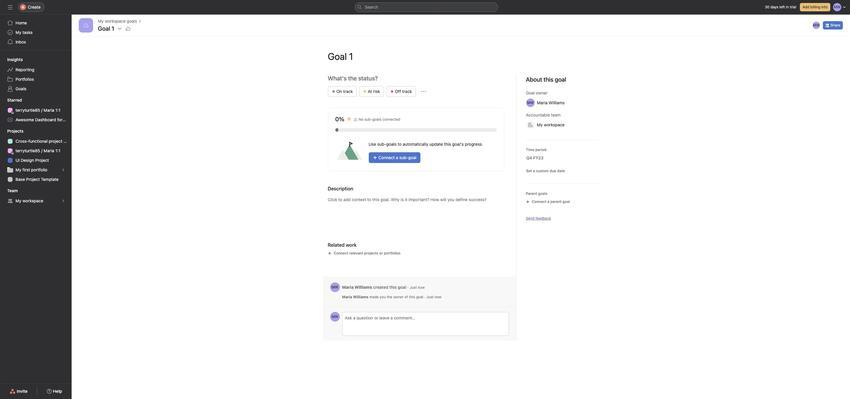 Task type: vqa. For each thing, say whether or not it's contained in the screenshot.
bottom "Project"
yes



Task type: locate. For each thing, give the bounding box(es) containing it.
2 terryturtle85 / maria 1:1 from the top
[[16, 148, 60, 153]]

1 vertical spatial terryturtle85
[[16, 148, 40, 153]]

this right of
[[409, 295, 415, 300]]

maria for maria williams created this goal · just now
[[342, 285, 354, 290]]

williams left 'made'
[[353, 295, 368, 300]]

now
[[418, 285, 425, 290], [435, 295, 442, 300]]

2 horizontal spatial sub-
[[399, 155, 408, 160]]

connect inside "button"
[[532, 200, 547, 204]]

2 horizontal spatial connect
[[532, 200, 547, 204]]

williams for maria williams
[[549, 100, 565, 105]]

see details, my workspace image
[[61, 199, 65, 203]]

0 horizontal spatial sub-
[[365, 117, 372, 122]]

connected
[[383, 117, 400, 122]]

1 terryturtle85 / maria 1:1 link from the top
[[4, 106, 68, 115]]

1 horizontal spatial connect
[[379, 155, 395, 160]]

owner left of
[[393, 295, 404, 300]]

insights element
[[0, 54, 72, 95]]

1 vertical spatial owner
[[393, 295, 404, 300]]

williams up 'made'
[[355, 285, 372, 290]]

/ up dashboard
[[41, 108, 42, 113]]

design
[[21, 158, 34, 163]]

2 vertical spatial a
[[548, 200, 550, 204]]

terryturtle85 / maria 1:1
[[16, 108, 60, 113], [16, 148, 60, 153]]

1:1 inside "projects" element
[[55, 148, 60, 153]]

goal right parent
[[563, 200, 570, 204]]

at risk button
[[359, 86, 384, 97]]

project up portfolio
[[35, 158, 49, 163]]

0 horizontal spatial track
[[343, 89, 353, 94]]

my workspace button
[[524, 120, 575, 130]]

terryturtle85 / maria 1:1 link inside the starred element
[[4, 106, 68, 115]]

add
[[803, 5, 810, 9]]

0 horizontal spatial now
[[418, 285, 425, 290]]

no sub-goals connected
[[359, 117, 400, 122]]

maria williams link for maria williams created this goal · just now
[[342, 285, 372, 290]]

williams inside "dropdown button"
[[549, 100, 565, 105]]

1 horizontal spatial just
[[427, 295, 434, 300]]

the status?
[[348, 75, 378, 82]]

workspace down base project template link
[[22, 198, 43, 204]]

maria williams link for ·
[[342, 295, 368, 300]]

0 vertical spatial this
[[444, 142, 451, 147]]

2 vertical spatial sub-
[[399, 155, 408, 160]]

this left goal's
[[444, 142, 451, 147]]

1 1:1 from the top
[[55, 108, 60, 113]]

terryturtle85
[[16, 108, 40, 113], [16, 148, 40, 153]]

a left parent
[[548, 200, 550, 204]]

1 vertical spatial /
[[41, 148, 42, 153]]

trial
[[790, 5, 797, 9]]

workspace inside teams element
[[22, 198, 43, 204]]

just up maria williams made you the owner of this goal · just now at the bottom
[[410, 285, 417, 290]]

1 vertical spatial connect
[[532, 200, 547, 204]]

1 horizontal spatial owner
[[536, 90, 548, 96]]

sub-
[[365, 117, 372, 122], [377, 142, 386, 147], [399, 155, 408, 160]]

1 / from the top
[[41, 108, 42, 113]]

awesome dashboard for new project
[[16, 117, 87, 122]]

projects element
[[0, 126, 72, 186]]

accountable
[[526, 113, 550, 118]]

dashboard
[[35, 117, 56, 122]]

maria for maria williams
[[537, 100, 548, 105]]

my inside my first portfolio link
[[16, 167, 21, 173]]

0 horizontal spatial my workspace
[[16, 198, 43, 204]]

2 1:1 from the top
[[55, 148, 60, 153]]

sub- right use
[[377, 142, 386, 147]]

maria inside the starred element
[[44, 108, 54, 113]]

a inside button
[[396, 155, 398, 160]]

starred
[[7, 98, 22, 103]]

terryturtle85 up awesome
[[16, 108, 40, 113]]

teams element
[[0, 186, 72, 207]]

the
[[387, 295, 392, 300]]

search list box
[[355, 2, 498, 12]]

connect for parent goals
[[532, 200, 547, 204]]

1:1
[[55, 108, 60, 113], [55, 148, 60, 153]]

help
[[53, 389, 62, 394]]

at risk
[[368, 89, 380, 94]]

1 vertical spatial sub-
[[377, 142, 386, 147]]

1 horizontal spatial a
[[533, 169, 535, 173]]

williams for maria williams created this goal · just now
[[355, 285, 372, 290]]

search button
[[355, 2, 498, 12]]

a right set
[[533, 169, 535, 173]]

0 vertical spatial maria williams link
[[342, 285, 372, 290]]

my down accountable
[[537, 122, 543, 127]]

1 horizontal spatial track
[[402, 89, 412, 94]]

maria
[[537, 100, 548, 105], [44, 108, 54, 113], [44, 148, 54, 153], [342, 285, 354, 290], [342, 295, 352, 300]]

ui design project
[[16, 158, 49, 163]]

terryturtle85 / maria 1:1 link down functional
[[4, 146, 68, 156]]

1 vertical spatial this
[[390, 285, 397, 290]]

terryturtle85 inside "projects" element
[[16, 148, 40, 153]]

/ down cross-functional project plan
[[41, 148, 42, 153]]

terryturtle85 / maria 1:1 down cross-functional project plan link
[[16, 148, 60, 153]]

goal owner
[[526, 90, 548, 96]]

my for my tasks link
[[16, 30, 21, 35]]

1 vertical spatial my workspace
[[16, 198, 43, 204]]

goals left to
[[386, 142, 397, 147]]

terryturtle85 / maria 1:1 inside "projects" element
[[16, 148, 60, 153]]

a down to
[[396, 155, 398, 160]]

workspace up show options icon
[[105, 19, 126, 24]]

owner
[[536, 90, 548, 96], [393, 295, 404, 300]]

· up of
[[407, 285, 409, 290]]

my inside my tasks link
[[16, 30, 21, 35]]

my workspace down team
[[537, 122, 565, 127]]

/ inside the starred element
[[41, 108, 42, 113]]

2 vertical spatial williams
[[353, 295, 368, 300]]

goals
[[127, 19, 137, 24], [372, 117, 382, 122], [386, 142, 397, 147], [538, 192, 548, 196]]

workspace
[[105, 19, 126, 24], [544, 122, 565, 127], [22, 198, 43, 204]]

0 vertical spatial ·
[[407, 285, 409, 290]]

my inside the my workspace dropdown button
[[537, 122, 543, 127]]

terryturtle85 / maria 1:1 inside the starred element
[[16, 108, 60, 113]]

portfolio
[[31, 167, 47, 173]]

terryturtle85 inside the starred element
[[16, 108, 40, 113]]

sub- for use
[[377, 142, 386, 147]]

· right of
[[424, 295, 426, 300]]

left
[[780, 5, 785, 9]]

cross-
[[16, 139, 28, 144]]

team
[[7, 188, 18, 193]]

1 vertical spatial now
[[435, 295, 442, 300]]

terryturtle85 / maria 1:1 for first terryturtle85 / maria 1:1 "link" from the bottom
[[16, 148, 60, 153]]

0 horizontal spatial this
[[390, 285, 397, 290]]

on
[[337, 89, 342, 94]]

1 horizontal spatial sub-
[[377, 142, 386, 147]]

ui
[[16, 158, 20, 163]]

0 vertical spatial workspace
[[105, 19, 126, 24]]

2 vertical spatial connect
[[334, 251, 348, 256]]

0 vertical spatial just
[[410, 285, 417, 290]]

goals for use sub-goals to automatically update this goal's progress.
[[386, 142, 397, 147]]

2 horizontal spatial workspace
[[544, 122, 565, 127]]

global element
[[0, 15, 72, 50]]

maria williams made you the owner of this goal · just now
[[342, 295, 442, 300]]

2 track from the left
[[402, 89, 412, 94]]

2 vertical spatial this
[[409, 295, 415, 300]]

my workspace goals
[[98, 19, 137, 24]]

sub- inside connect a sub-goal button
[[399, 155, 408, 160]]

mw for middle mw button
[[332, 285, 338, 290]]

1 vertical spatial just
[[427, 295, 434, 300]]

terryturtle85 / maria 1:1 link up dashboard
[[4, 106, 68, 115]]

goals
[[16, 86, 26, 91]]

project inside the starred element
[[73, 117, 87, 122]]

1 vertical spatial ·
[[424, 295, 426, 300]]

williams for maria williams made you the owner of this goal · just now
[[353, 295, 368, 300]]

my workspace down the team
[[16, 198, 43, 204]]

1:1 for first terryturtle85 / maria 1:1 "link" from the bottom
[[55, 148, 60, 153]]

maria inside "dropdown button"
[[537, 100, 548, 105]]

2 horizontal spatial a
[[548, 200, 550, 204]]

goals for my workspace goals
[[127, 19, 137, 24]]

1:1 up for
[[55, 108, 60, 113]]

portfolios
[[384, 251, 401, 256]]

portfolios
[[16, 77, 34, 82]]

search
[[365, 4, 378, 10]]

2 / from the top
[[41, 148, 42, 153]]

my up goal 1
[[98, 19, 104, 24]]

0 vertical spatial now
[[418, 285, 425, 290]]

set
[[526, 169, 532, 173]]

0 horizontal spatial workspace
[[22, 198, 43, 204]]

goals left connected at top
[[372, 117, 382, 122]]

hide sidebar image
[[8, 5, 13, 10]]

my down the team
[[16, 198, 21, 204]]

sub- for no
[[365, 117, 372, 122]]

0 vertical spatial connect
[[379, 155, 395, 160]]

reporting link
[[4, 65, 68, 75]]

send feedback link
[[526, 216, 551, 221]]

30
[[765, 5, 770, 9]]

sub- down to
[[399, 155, 408, 160]]

inbox link
[[4, 37, 68, 47]]

projects
[[7, 129, 23, 134]]

this up maria williams made you the owner of this goal · just now at the bottom
[[390, 285, 397, 290]]

0%
[[335, 116, 344, 123]]

project inside "link"
[[35, 158, 49, 163]]

1 horizontal spatial ·
[[424, 295, 426, 300]]

just
[[410, 285, 417, 290], [427, 295, 434, 300]]

1 horizontal spatial my workspace
[[537, 122, 565, 127]]

1:1 inside the starred element
[[55, 108, 60, 113]]

0 vertical spatial a
[[396, 155, 398, 160]]

1 vertical spatial 1:1
[[55, 148, 60, 153]]

functional
[[28, 139, 48, 144]]

1 vertical spatial a
[[533, 169, 535, 173]]

1 vertical spatial mw
[[332, 285, 338, 290]]

0 vertical spatial project
[[73, 117, 87, 122]]

owner right "goal"
[[536, 90, 548, 96]]

mw for bottom mw button
[[332, 315, 338, 319]]

2 horizontal spatial this
[[444, 142, 451, 147]]

maria williams link up 'made'
[[342, 285, 372, 290]]

add billing info button
[[800, 3, 831, 11]]

1 vertical spatial terryturtle85 / maria 1:1 link
[[4, 146, 68, 156]]

2 terryturtle85 from the top
[[16, 148, 40, 153]]

show options image
[[117, 26, 122, 31]]

terryturtle85 / maria 1:1 up awesome dashboard for new project link in the left of the page
[[16, 108, 60, 113]]

parent
[[551, 200, 562, 204]]

1:1 down project on the top left of page
[[55, 148, 60, 153]]

2 vertical spatial workspace
[[22, 198, 43, 204]]

risk
[[373, 89, 380, 94]]

my workspace inside teams element
[[16, 198, 43, 204]]

accountable team
[[526, 113, 561, 118]]

track inside button
[[343, 89, 353, 94]]

my workspace goals link
[[98, 18, 137, 24]]

goals up the 0 likes. click to like this task "image"
[[127, 19, 137, 24]]

1 terryturtle85 from the top
[[16, 108, 40, 113]]

0 vertical spatial terryturtle85
[[16, 108, 40, 113]]

info
[[822, 5, 828, 9]]

insights button
[[0, 57, 23, 63]]

maria williams link left 'made'
[[342, 295, 368, 300]]

period
[[536, 148, 547, 152]]

1 vertical spatial mw button
[[330, 283, 340, 292]]

track right off
[[402, 89, 412, 94]]

1 vertical spatial maria williams link
[[342, 295, 368, 300]]

help button
[[43, 387, 66, 397]]

0 horizontal spatial a
[[396, 155, 398, 160]]

track inside button
[[402, 89, 412, 94]]

sub- right no
[[365, 117, 372, 122]]

progress.
[[465, 142, 483, 147]]

insights
[[7, 57, 23, 62]]

project right "new"
[[73, 117, 87, 122]]

2 maria williams link from the top
[[342, 295, 368, 300]]

workspace for the my workspace dropdown button
[[544, 122, 565, 127]]

0 vertical spatial terryturtle85 / maria 1:1 link
[[4, 106, 68, 115]]

a for parent
[[548, 200, 550, 204]]

maria williams created this goal · just now
[[342, 285, 425, 290]]

2 vertical spatial project
[[26, 177, 40, 182]]

project down my first portfolio
[[26, 177, 40, 182]]

terryturtle85 up design
[[16, 148, 40, 153]]

1 vertical spatial workspace
[[544, 122, 565, 127]]

1 terryturtle85 / maria 1:1 from the top
[[16, 108, 60, 113]]

just right of
[[427, 295, 434, 300]]

0 horizontal spatial just
[[410, 285, 417, 290]]

goal down automatically
[[408, 155, 417, 160]]

0 vertical spatial 1:1
[[55, 108, 60, 113]]

share
[[831, 23, 840, 27]]

my workspace inside dropdown button
[[537, 122, 565, 127]]

what's the status?
[[328, 75, 378, 82]]

goal
[[526, 90, 535, 96]]

0 vertical spatial my workspace
[[537, 122, 565, 127]]

1 vertical spatial terryturtle85 / maria 1:1
[[16, 148, 60, 153]]

0 vertical spatial sub-
[[365, 117, 372, 122]]

my for my workspace link
[[16, 198, 21, 204]]

add billing info
[[803, 5, 828, 9]]

or
[[379, 251, 383, 256]]

williams up team
[[549, 100, 565, 105]]

my left tasks
[[16, 30, 21, 35]]

/
[[41, 108, 42, 113], [41, 148, 42, 153]]

relevant
[[349, 251, 363, 256]]

no
[[359, 117, 364, 122]]

0 vertical spatial williams
[[549, 100, 565, 105]]

1 track from the left
[[343, 89, 353, 94]]

set a custom due date button
[[525, 168, 567, 174]]

·
[[407, 285, 409, 290], [424, 295, 426, 300]]

workspace down team
[[544, 122, 565, 127]]

/ inside "projects" element
[[41, 148, 42, 153]]

0 horizontal spatial connect
[[334, 251, 348, 256]]

1 horizontal spatial now
[[435, 295, 442, 300]]

base project template
[[16, 177, 59, 182]]

goal inside 'connect a parent goal' "button"
[[563, 200, 570, 204]]

2 vertical spatial mw
[[332, 315, 338, 319]]

1 vertical spatial project
[[35, 158, 49, 163]]

0 horizontal spatial owner
[[393, 295, 404, 300]]

my left first
[[16, 167, 21, 173]]

my inside my workspace link
[[16, 198, 21, 204]]

1 maria williams link from the top
[[342, 285, 372, 290]]

0 horizontal spatial ·
[[407, 285, 409, 290]]

connect a parent goal
[[532, 200, 570, 204]]

0 vertical spatial /
[[41, 108, 42, 113]]

1 vertical spatial williams
[[355, 285, 372, 290]]

base project template link
[[4, 175, 68, 184]]

workspace inside dropdown button
[[544, 122, 565, 127]]

track right "on"
[[343, 89, 353, 94]]

0 vertical spatial terryturtle85 / maria 1:1
[[16, 108, 60, 113]]



Task type: describe. For each thing, give the bounding box(es) containing it.
portfolios link
[[4, 75, 68, 84]]

inbox
[[16, 39, 26, 44]]

on track button
[[328, 86, 357, 97]]

projects
[[364, 251, 378, 256]]

my workspace link
[[4, 196, 68, 206]]

now inside maria williams created this goal · just now
[[418, 285, 425, 290]]

use
[[369, 142, 376, 147]]

automatically
[[403, 142, 428, 147]]

cross-functional project plan
[[16, 139, 72, 144]]

you
[[380, 295, 386, 300]]

track for on track
[[343, 89, 353, 94]]

due
[[550, 169, 556, 173]]

maria inside "projects" element
[[44, 148, 54, 153]]

/ for first terryturtle85 / maria 1:1 "link" from the bottom
[[41, 148, 42, 153]]

my tasks
[[16, 30, 33, 35]]

connect for related work
[[334, 251, 348, 256]]

connect relevant projects or portfolios
[[334, 251, 401, 256]]

feedback
[[536, 216, 551, 221]]

time
[[526, 148, 535, 152]]

/ for terryturtle85 / maria 1:1 "link" within the the starred element
[[41, 108, 42, 113]]

0 likes. click to like this task image
[[126, 26, 130, 31]]

goals for no sub-goals connected
[[372, 117, 382, 122]]

0 vertical spatial owner
[[536, 90, 548, 96]]

home link
[[4, 18, 68, 28]]

track for off track
[[402, 89, 412, 94]]

a for custom
[[533, 169, 535, 173]]

parent
[[526, 192, 537, 196]]

2 terryturtle85 / maria 1:1 link from the top
[[4, 146, 68, 156]]

plan
[[63, 139, 72, 144]]

goal up of
[[398, 285, 406, 290]]

first
[[22, 167, 30, 173]]

1 horizontal spatial workspace
[[105, 19, 126, 24]]

connect a sub-goal
[[379, 155, 417, 160]]

more actions image
[[421, 89, 426, 94]]

starred element
[[0, 95, 87, 126]]

off track
[[395, 89, 412, 94]]

a for sub-
[[396, 155, 398, 160]]

awesome dashboard for new project link
[[4, 115, 87, 125]]

just inside maria williams created this goal · just now
[[410, 285, 417, 290]]

time period
[[526, 148, 547, 152]]

connect a parent goal button
[[523, 198, 573, 206]]

ui design project link
[[4, 156, 68, 165]]

Goal name text field
[[323, 46, 599, 67]]

share button
[[823, 21, 843, 30]]

0 vertical spatial mw
[[813, 23, 820, 27]]

at
[[368, 89, 372, 94]]

set a custom due date
[[526, 169, 565, 173]]

of
[[405, 295, 408, 300]]

q4
[[526, 156, 532, 161]]

connect for use sub-goals to automatically update this goal's progress.
[[379, 155, 395, 160]]

cross-functional project plan link
[[4, 137, 72, 146]]

my tasks link
[[4, 28, 68, 37]]

maria williams button
[[524, 98, 575, 108]]

starred button
[[0, 97, 22, 103]]

for
[[57, 117, 63, 122]]

use sub-goals to automatically update this goal's progress.
[[369, 142, 483, 147]]

1:1 for terryturtle85 / maria 1:1 "link" within the the starred element
[[55, 108, 60, 113]]

see details, my first portfolio image
[[61, 168, 65, 172]]

q4 fy23 button
[[522, 153, 553, 164]]

send
[[526, 216, 535, 221]]

on track
[[337, 89, 353, 94]]

q4 fy23
[[526, 156, 544, 161]]

my for the my workspace dropdown button
[[537, 122, 543, 127]]

goals link
[[4, 84, 68, 94]]

my first portfolio link
[[4, 165, 68, 175]]

connect a sub-goal button
[[369, 153, 421, 163]]

my inside my workspace goals link
[[98, 19, 104, 24]]

goals up 'connect a parent goal' "button"
[[538, 192, 548, 196]]

days
[[771, 5, 779, 9]]

invite button
[[6, 387, 31, 397]]

create button
[[18, 2, 44, 12]]

0 vertical spatial mw button
[[813, 21, 821, 30]]

goal right of
[[416, 295, 423, 300]]

date
[[557, 169, 565, 173]]

my workspace for my workspace link
[[16, 198, 43, 204]]

update
[[430, 142, 443, 147]]

30 days left in trial
[[765, 5, 797, 9]]

my for my first portfolio link
[[16, 167, 21, 173]]

terryturtle85 / maria 1:1 for terryturtle85 / maria 1:1 "link" within the the starred element
[[16, 108, 60, 113]]

parent goals
[[526, 192, 548, 196]]

custom
[[536, 169, 549, 173]]

project
[[49, 139, 62, 144]]

description
[[328, 186, 353, 192]]

projects button
[[0, 128, 23, 134]]

maria for maria williams made you the owner of this goal · just now
[[342, 295, 352, 300]]

tasks
[[22, 30, 33, 35]]

goal inside connect a sub-goal button
[[408, 155, 417, 160]]

workspace for my workspace link
[[22, 198, 43, 204]]

send feedback
[[526, 216, 551, 221]]

connect relevant projects or portfolios button
[[325, 250, 403, 258]]

about this goal
[[526, 76, 566, 83]]

home
[[16, 20, 27, 25]]

1 horizontal spatial this
[[409, 295, 415, 300]]

my workspace for the my workspace dropdown button
[[537, 122, 565, 127]]

my first portfolio
[[16, 167, 47, 173]]

what's
[[328, 75, 347, 82]]

maria williams
[[537, 100, 565, 105]]

billing
[[811, 5, 821, 9]]

in
[[786, 5, 789, 9]]

awesome
[[16, 117, 34, 122]]

team
[[551, 113, 561, 118]]

create
[[28, 4, 41, 10]]

2 vertical spatial mw button
[[330, 312, 340, 322]]

goal's
[[452, 142, 464, 147]]

off
[[395, 89, 401, 94]]



